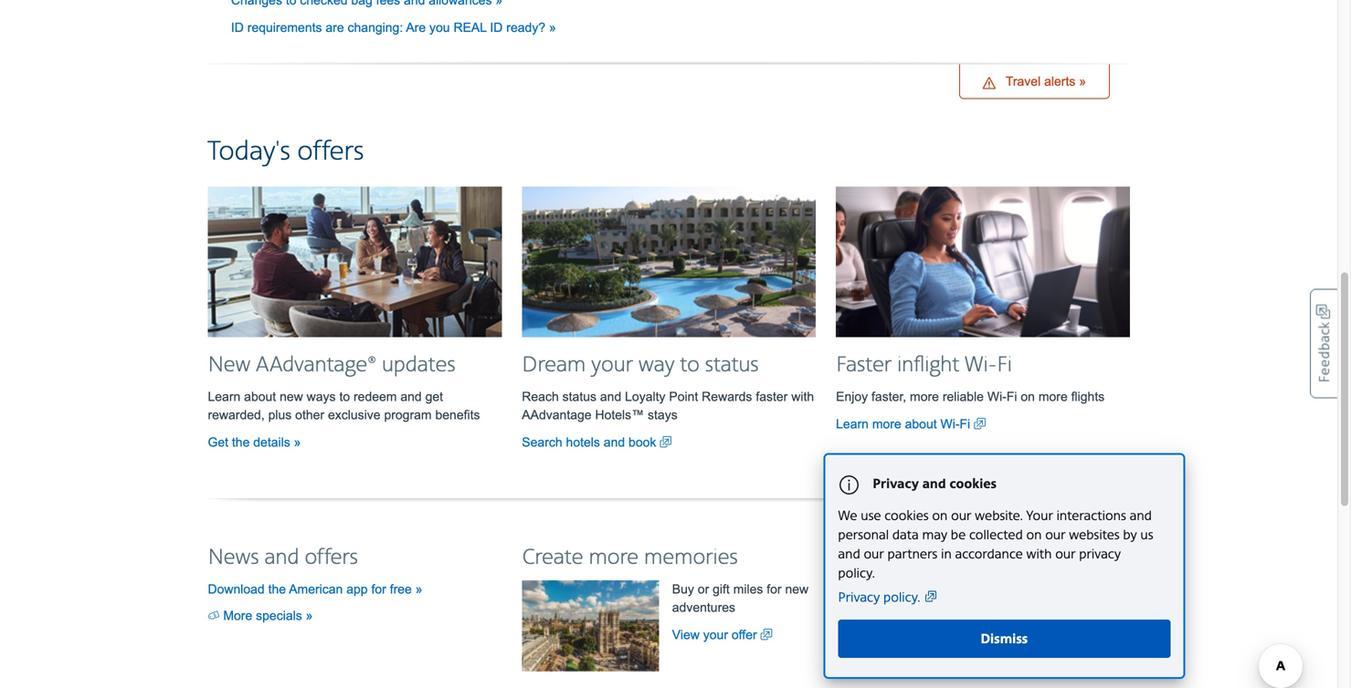 Task type: describe. For each thing, give the bounding box(es) containing it.
create
[[522, 545, 583, 571]]

new inside the learn about new ways to redeem and get rewarded, plus other exclusive program benefits
[[280, 390, 303, 404]]

0 vertical spatial fi
[[997, 352, 1012, 379]]

book
[[629, 436, 656, 450]]

buy or gift miles for new adventures
[[672, 583, 809, 615]]

more specials link
[[208, 608, 313, 626]]

view
[[672, 629, 700, 643]]

more for learn more
[[1022, 665, 1052, 679]]

are
[[406, 21, 426, 35]]

for for app
[[371, 583, 386, 597]]

travel alerts
[[1006, 75, 1075, 89]]

citi / aadvantage credit card image
[[836, 581, 973, 672]]

free for download the american app for free
[[390, 583, 412, 597]]

changing:
[[348, 21, 403, 35]]

1 vertical spatial wi-
[[987, 390, 1007, 404]]

for for miles
[[767, 583, 782, 597]]

reliable
[[943, 390, 984, 404]]

newpage image for way
[[660, 434, 672, 452]]

specials
[[256, 609, 302, 624]]

2 vertical spatial wi-
[[940, 418, 960, 432]]

inflight
[[897, 352, 959, 379]]

more left flights
[[1039, 390, 1068, 404]]

aadvantage
[[522, 408, 592, 423]]

more down faster inflight wi-fi
[[910, 390, 939, 404]]

more for learn more about wi-fi
[[872, 418, 901, 432]]

more
[[223, 609, 252, 624]]

travel alerts link
[[959, 65, 1110, 99]]

rewards
[[702, 390, 752, 404]]

leave feedback, opens external site in new window image
[[1310, 289, 1337, 399]]

reach
[[522, 390, 559, 404]]

50,000
[[882, 545, 952, 571]]

new
[[208, 352, 251, 379]]

12 image
[[208, 608, 220, 626]]

gift
[[713, 583, 730, 597]]

new aadvantage® updates
[[208, 352, 455, 379]]

news
[[208, 545, 259, 571]]

id requirements are changing: are you real id ready?
[[231, 21, 545, 35]]

the for details
[[232, 436, 250, 450]]

learn for learn more
[[986, 665, 1019, 679]]

search hotels and book
[[522, 436, 660, 450]]

are
[[326, 21, 344, 35]]

1 horizontal spatial about
[[905, 418, 937, 432]]

your for offer
[[703, 629, 728, 643]]

faster
[[756, 390, 788, 404]]

stays
[[648, 408, 678, 423]]

download the american app for free
[[208, 583, 412, 597]]

the for american
[[268, 583, 286, 597]]

id requirements are changing: are you real id ready? link
[[231, 21, 556, 35]]

enjoy
[[836, 390, 868, 404]]

exclusive
[[328, 408, 381, 423]]

checked
[[1042, 583, 1090, 597]]

itineraries.
[[986, 638, 1045, 652]]

on for domestic
[[1012, 601, 1026, 615]]

0 horizontal spatial american
[[289, 583, 343, 597]]

first
[[1018, 583, 1039, 597]]

1 horizontal spatial to
[[680, 352, 700, 379]]

hotels™
[[595, 408, 644, 423]]

search
[[522, 436, 562, 450]]

bag
[[1094, 583, 1115, 597]]

download
[[208, 583, 265, 597]]

free for plus, first checked bag is free on domestic american airlines itineraries. terms apply.
[[986, 601, 1008, 615]]

on for more
[[1021, 390, 1035, 404]]

plus, first checked bag is free on domestic american airlines itineraries. terms apply.
[[986, 583, 1128, 652]]

get
[[425, 390, 443, 404]]

hotels
[[566, 436, 600, 450]]

point
[[669, 390, 698, 404]]

0 vertical spatial status
[[705, 352, 759, 379]]

other
[[295, 408, 324, 423]]

rewarded,
[[208, 408, 265, 423]]

travel
[[1006, 75, 1041, 89]]

get the details
[[208, 436, 290, 450]]

reach status and loyalty point rewards faster with aadvantage hotels™ stays
[[522, 390, 814, 423]]

plus
[[268, 408, 292, 423]]

more specials
[[220, 609, 306, 624]]

is
[[1118, 583, 1128, 597]]

aadvantage®
[[256, 352, 376, 379]]

terms
[[1049, 638, 1083, 652]]

adventures
[[672, 601, 735, 615]]

ways
[[307, 390, 336, 404]]

today's
[[207, 136, 290, 169]]

and up download the american app for free
[[264, 545, 299, 571]]

requirements
[[247, 21, 322, 35]]

earn
[[836, 545, 877, 571]]

1 id from the left
[[231, 21, 244, 35]]

memories
[[644, 545, 738, 571]]

apply.
[[1087, 638, 1120, 652]]

or
[[698, 583, 709, 597]]

status inside reach status and loyalty point rewards faster with aadvantage hotels™ stays
[[562, 390, 597, 404]]



Task type: locate. For each thing, give the bounding box(es) containing it.
0 vertical spatial new
[[280, 390, 303, 404]]

1 horizontal spatial miles
[[1019, 545, 1067, 571]]

miles for gift
[[733, 583, 763, 597]]

wi- right reliable
[[987, 390, 1007, 404]]

0 horizontal spatial status
[[562, 390, 597, 404]]

and up program
[[400, 390, 422, 404]]

0 horizontal spatial learn
[[208, 390, 240, 404]]

1 vertical spatial the
[[268, 583, 286, 597]]

get
[[208, 436, 228, 450]]

wi- down reliable
[[940, 418, 960, 432]]

plus,
[[986, 583, 1015, 597]]

about up "plus"
[[244, 390, 276, 404]]

newpage image for wi-
[[974, 416, 986, 434]]

0 horizontal spatial about
[[244, 390, 276, 404]]

offer
[[732, 629, 757, 643]]

offers up download the american app for free link at bottom
[[305, 545, 358, 571]]

offers
[[297, 136, 364, 169], [305, 545, 358, 571]]

2 vertical spatial learn
[[986, 665, 1019, 679]]

more down "faster,"
[[872, 418, 901, 432]]

miles right gift
[[733, 583, 763, 597]]

1 horizontal spatial free
[[986, 601, 1008, 615]]

1 vertical spatial on
[[1012, 601, 1026, 615]]

1 vertical spatial to
[[339, 390, 350, 404]]

app
[[346, 583, 368, 597]]

and
[[400, 390, 422, 404], [600, 390, 621, 404], [604, 436, 625, 450], [264, 545, 299, 571]]

0 vertical spatial the
[[232, 436, 250, 450]]

and down hotels™
[[604, 436, 625, 450]]

benefits
[[435, 408, 480, 423]]

0 vertical spatial free
[[390, 583, 412, 597]]

alerts
[[1044, 75, 1075, 89]]

new inside buy or gift miles for new adventures
[[785, 583, 809, 597]]

offers right today's
[[297, 136, 364, 169]]

new up "plus"
[[280, 390, 303, 404]]

learn about new ways to redeem and get rewarded, plus other exclusive program benefits
[[208, 390, 480, 423]]

id left requirements
[[231, 21, 244, 35]]

0 horizontal spatial new
[[280, 390, 303, 404]]

learn up rewarded,
[[208, 390, 240, 404]]

bonus
[[957, 545, 1014, 571]]

miles
[[1019, 545, 1067, 571], [733, 583, 763, 597]]

0 vertical spatial on
[[1021, 390, 1035, 404]]

0 horizontal spatial free
[[390, 583, 412, 597]]

0 vertical spatial miles
[[1019, 545, 1067, 571]]

2 for from the left
[[767, 583, 782, 597]]

faster,
[[871, 390, 906, 404]]

miles inside buy or gift miles for new adventures
[[733, 583, 763, 597]]

ready?
[[506, 21, 545, 35]]

learn more about wi-fi
[[836, 418, 974, 432]]

for inside buy or gift miles for new adventures
[[767, 583, 782, 597]]

0 vertical spatial to
[[680, 352, 700, 379]]

learn inside the learn about new ways to redeem and get rewarded, plus other exclusive program benefits
[[208, 390, 240, 404]]

newpage image
[[974, 416, 986, 434], [660, 434, 672, 452], [1055, 663, 1067, 682]]

on left flights
[[1021, 390, 1035, 404]]

status
[[705, 352, 759, 379], [562, 390, 597, 404]]

to up point at the bottom of page
[[680, 352, 700, 379]]

0 horizontal spatial your
[[591, 352, 633, 379]]

enjoy faster, more reliable wi-fi on more flights
[[836, 390, 1105, 404]]

1 vertical spatial free
[[986, 601, 1008, 615]]

2 horizontal spatial learn
[[986, 665, 1019, 679]]

and up hotels™
[[600, 390, 621, 404]]

learn for learn more about wi-fi
[[836, 418, 869, 432]]

free
[[390, 583, 412, 597], [986, 601, 1008, 615]]

the
[[232, 436, 250, 450], [268, 583, 286, 597]]

the right get
[[232, 436, 250, 450]]

newpage image down enjoy faster, more reliable wi-fi on more flights on the right bottom
[[974, 416, 986, 434]]

0 horizontal spatial for
[[371, 583, 386, 597]]

earn 50,000 bonus miles
[[836, 545, 1067, 571]]

1 for from the left
[[371, 583, 386, 597]]

for up newpage icon
[[767, 583, 782, 597]]

0 horizontal spatial to
[[339, 390, 350, 404]]

0 horizontal spatial newpage image
[[660, 434, 672, 452]]

1 horizontal spatial id
[[490, 21, 503, 35]]

real
[[454, 21, 486, 35]]

1 horizontal spatial status
[[705, 352, 759, 379]]

flights
[[1071, 390, 1105, 404]]

view your offer
[[672, 629, 761, 643]]

1 vertical spatial status
[[562, 390, 597, 404]]

1 vertical spatial fi
[[1007, 390, 1017, 404]]

0 vertical spatial your
[[591, 352, 633, 379]]

about down "faster,"
[[905, 418, 937, 432]]

learn down itineraries.
[[986, 665, 1019, 679]]

and inside the learn about new ways to redeem and get rewarded, plus other exclusive program benefits
[[400, 390, 422, 404]]

you
[[429, 21, 450, 35]]

free inside plus, first checked bag is free on domestic american airlines itineraries. terms apply.
[[986, 601, 1008, 615]]

fi down reliable
[[960, 418, 970, 432]]

new right gift
[[785, 583, 809, 597]]

fi
[[997, 352, 1012, 379], [1007, 390, 1017, 404], [960, 418, 970, 432]]

1 vertical spatial american
[[986, 619, 1040, 634]]

1 horizontal spatial the
[[268, 583, 286, 597]]

2 vertical spatial fi
[[960, 418, 970, 432]]

learn more
[[986, 665, 1055, 679]]

1 vertical spatial miles
[[733, 583, 763, 597]]

on inside plus, first checked bag is free on domestic american airlines itineraries. terms apply.
[[1012, 601, 1026, 615]]

dream
[[522, 352, 586, 379]]

details
[[253, 436, 290, 450]]

1 horizontal spatial american
[[986, 619, 1040, 634]]

about
[[244, 390, 276, 404], [905, 418, 937, 432]]

american
[[289, 583, 343, 597], [986, 619, 1040, 634]]

way
[[638, 352, 675, 379]]

more
[[910, 390, 939, 404], [1039, 390, 1068, 404], [872, 418, 901, 432], [589, 545, 639, 571], [1022, 665, 1052, 679]]

learn
[[208, 390, 240, 404], [836, 418, 869, 432], [986, 665, 1019, 679]]

new
[[280, 390, 303, 404], [785, 583, 809, 597]]

id
[[231, 21, 244, 35], [490, 21, 503, 35]]

to inside the learn about new ways to redeem and get rewarded, plus other exclusive program benefits
[[339, 390, 350, 404]]

0 horizontal spatial the
[[232, 436, 250, 450]]

learn down enjoy
[[836, 418, 869, 432]]

about inside the learn about new ways to redeem and get rewarded, plus other exclusive program benefits
[[244, 390, 276, 404]]

0 vertical spatial wi-
[[965, 352, 997, 379]]

1 vertical spatial new
[[785, 583, 809, 597]]

for right app
[[371, 583, 386, 597]]

free right app
[[390, 583, 412, 597]]

american up itineraries.
[[986, 619, 1040, 634]]

redeem
[[354, 390, 397, 404]]

2 horizontal spatial newpage image
[[1055, 663, 1067, 682]]

program
[[384, 408, 432, 423]]

to up 'exclusive'
[[339, 390, 350, 404]]

1 vertical spatial learn
[[836, 418, 869, 432]]

the up "specials"
[[268, 583, 286, 597]]

news and offers
[[208, 545, 358, 571]]

faster inflight wi-fi
[[836, 352, 1012, 379]]

status up rewards
[[705, 352, 759, 379]]

more right create
[[589, 545, 639, 571]]

buy
[[672, 583, 694, 597]]

on down the first
[[1012, 601, 1026, 615]]

1 vertical spatial your
[[703, 629, 728, 643]]

to
[[680, 352, 700, 379], [339, 390, 350, 404]]

fi right reliable
[[1007, 390, 1017, 404]]

1 horizontal spatial for
[[767, 583, 782, 597]]

download the american app for free link
[[208, 583, 422, 597]]

free down plus,
[[986, 601, 1008, 615]]

domestic
[[1030, 601, 1081, 615]]

miles up the first
[[1019, 545, 1067, 571]]

your left offer
[[703, 629, 728, 643]]

0 horizontal spatial id
[[231, 21, 244, 35]]

1 vertical spatial offers
[[305, 545, 358, 571]]

updates
[[382, 352, 455, 379]]

newpage image right "book"
[[660, 434, 672, 452]]

your
[[591, 352, 633, 379], [703, 629, 728, 643]]

your left way in the left of the page
[[591, 352, 633, 379]]

1 horizontal spatial learn
[[836, 418, 869, 432]]

dream your way to status
[[522, 352, 759, 379]]

miles for bonus
[[1019, 545, 1067, 571]]

for
[[371, 583, 386, 597], [767, 583, 782, 597]]

newpage image down terms
[[1055, 663, 1067, 682]]

0 horizontal spatial miles
[[733, 583, 763, 597]]

0 vertical spatial learn
[[208, 390, 240, 404]]

learn for learn about new ways to redeem and get rewarded, plus other exclusive program benefits
[[208, 390, 240, 404]]

newpage image
[[761, 627, 772, 645]]

0 vertical spatial american
[[289, 583, 343, 597]]

2 id from the left
[[490, 21, 503, 35]]

1 horizontal spatial your
[[703, 629, 728, 643]]

more for create more memories
[[589, 545, 639, 571]]

0 vertical spatial about
[[244, 390, 276, 404]]

status up the aadvantage
[[562, 390, 597, 404]]

wi- up enjoy faster, more reliable wi-fi on more flights on the right bottom
[[965, 352, 997, 379]]

id right real
[[490, 21, 503, 35]]

airlines
[[1043, 619, 1085, 634]]

loyalty
[[625, 390, 665, 404]]

today's offers
[[207, 136, 364, 169]]

faster
[[836, 352, 892, 379]]

1 vertical spatial about
[[905, 418, 937, 432]]

fi up enjoy faster, more reliable wi-fi on more flights on the right bottom
[[997, 352, 1012, 379]]

with
[[791, 390, 814, 404]]

more down itineraries.
[[1022, 665, 1052, 679]]

create more memories
[[522, 545, 738, 571]]

and inside reach status and loyalty point rewards faster with aadvantage hotels™ stays
[[600, 390, 621, 404]]

american inside plus, first checked bag is free on domestic american airlines itineraries. terms apply.
[[986, 619, 1040, 634]]

your for way
[[591, 352, 633, 379]]

1 horizontal spatial newpage image
[[974, 416, 986, 434]]

american left app
[[289, 583, 343, 597]]

0 vertical spatial offers
[[297, 136, 364, 169]]

on
[[1021, 390, 1035, 404], [1012, 601, 1026, 615]]

1 horizontal spatial new
[[785, 583, 809, 597]]



Task type: vqa. For each thing, say whether or not it's contained in the screenshot.
'AAdvantage®'
yes



